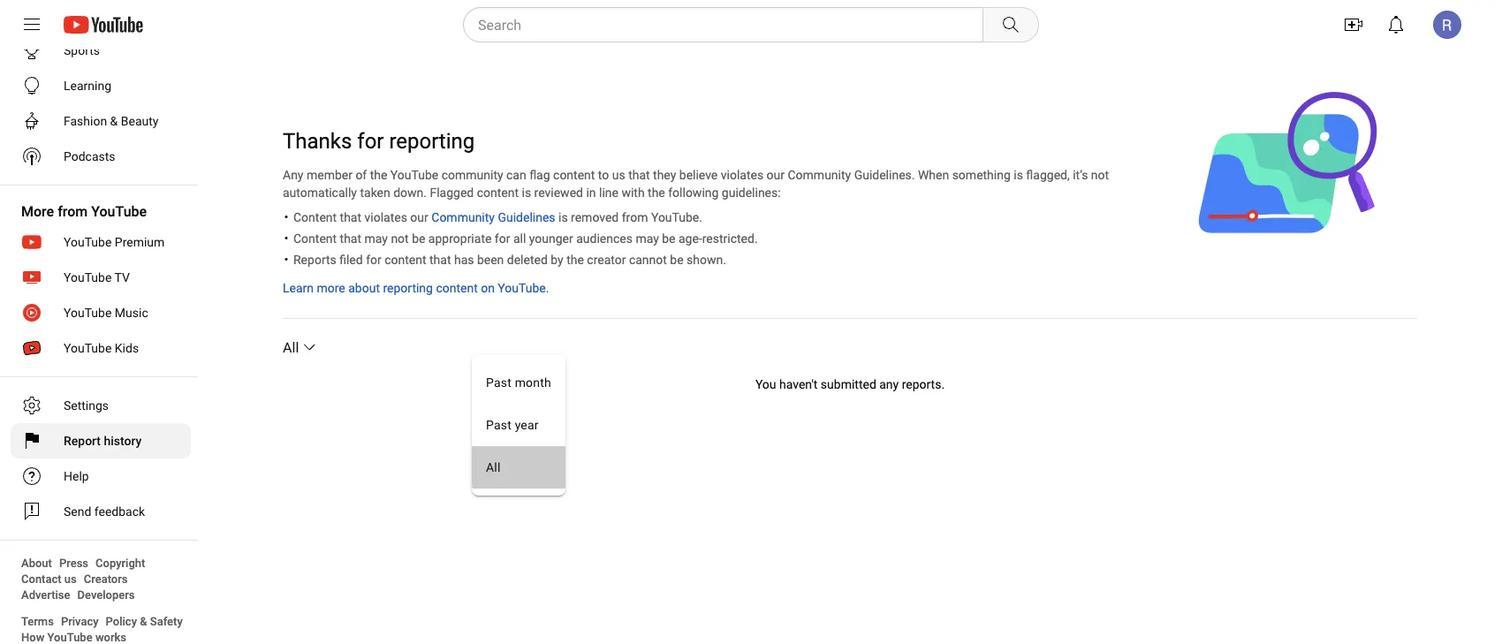 Task type: locate. For each thing, give the bounding box(es) containing it.
all down learn at top left
[[283, 339, 299, 356]]

youtube.
[[651, 210, 703, 224], [498, 281, 549, 295]]

terms privacy policy & safety how youtube works
[[21, 615, 183, 644]]

youtube
[[391, 167, 439, 182], [91, 203, 147, 220], [64, 235, 112, 249], [64, 270, 112, 285], [64, 305, 112, 320], [64, 341, 112, 355], [47, 631, 93, 644]]

sports link
[[11, 33, 191, 68], [11, 33, 191, 68]]

copyright link
[[96, 555, 145, 571]]

0 horizontal spatial us
[[64, 572, 77, 586]]

may
[[365, 231, 388, 246], [636, 231, 659, 246]]

youtube music link
[[11, 295, 191, 331], [11, 295, 191, 331]]

youtube inside the any member of the youtube community can flag content to us that they believe violates our community guidelines. when something is flagged, it's not automatically taken down. flagged content is reviewed in line with the following guidelines:
[[391, 167, 439, 182]]

&
[[110, 114, 118, 128], [140, 615, 147, 628]]

from
[[58, 203, 88, 220], [622, 210, 648, 224]]

that up with
[[628, 167, 650, 182]]

1 vertical spatial all
[[486, 460, 501, 475]]

contact
[[21, 572, 62, 586]]

0 vertical spatial community
[[788, 167, 851, 182]]

0 horizontal spatial violates
[[365, 210, 407, 224]]

2 vertical spatial for
[[366, 252, 382, 267]]

send feedback
[[64, 504, 145, 519]]

that
[[628, 167, 650, 182], [340, 210, 362, 224], [340, 231, 362, 246], [430, 252, 451, 267]]

1 horizontal spatial from
[[622, 210, 648, 224]]

not
[[1091, 167, 1109, 182], [391, 231, 409, 246]]

2 horizontal spatial is
[[1014, 167, 1023, 182]]

content up learn more about reporting content on youtube.
[[385, 252, 426, 267]]

feedback
[[94, 504, 145, 519]]

learn more about reporting content on youtube.
[[283, 281, 549, 295]]

us down press
[[64, 572, 77, 586]]

violates down taken
[[365, 210, 407, 224]]

be
[[412, 231, 425, 246], [662, 231, 676, 246], [670, 252, 684, 267]]

1 horizontal spatial community
[[788, 167, 851, 182]]

any member of the youtube community can flag content to us that they believe violates our community guidelines. when something is flagged, it's not automatically taken down. flagged content is reviewed in line with the following guidelines:
[[283, 167, 1112, 200]]

for right filed
[[366, 252, 382, 267]]

learn
[[283, 281, 314, 295]]

for up of
[[357, 129, 384, 154]]

history
[[104, 434, 142, 448]]

thanks for reporting
[[283, 129, 475, 154]]

youtube kids link
[[11, 331, 191, 366], [11, 331, 191, 366]]

0 horizontal spatial community
[[432, 210, 495, 224]]

be down age- on the left of the page
[[670, 252, 684, 267]]

help link
[[11, 459, 191, 494], [11, 459, 191, 494]]

1 horizontal spatial the
[[567, 252, 584, 267]]

youtube. up age- on the left of the page
[[651, 210, 703, 224]]

past for past month
[[486, 375, 512, 390]]

community up appropriate
[[432, 210, 495, 224]]

youtube left the tv
[[64, 270, 112, 285]]

1 past from the top
[[486, 375, 512, 390]]

1 vertical spatial us
[[64, 572, 77, 586]]

the inside content that violates our community guidelines is removed from youtube. content that may not be appropriate for all younger audiences may be age-restricted. reports filed for content that has been deleted by the creator cannot be shown.
[[567, 252, 584, 267]]

2 horizontal spatial the
[[648, 185, 665, 200]]

1 horizontal spatial may
[[636, 231, 659, 246]]

1 vertical spatial our
[[410, 210, 428, 224]]

2 past from the top
[[486, 418, 512, 432]]

from right more
[[58, 203, 88, 220]]

may up cannot
[[636, 231, 659, 246]]

beauty
[[121, 114, 159, 128]]

0 horizontal spatial not
[[391, 231, 409, 246]]

report
[[64, 434, 101, 448]]

1 vertical spatial the
[[648, 185, 665, 200]]

is inside content that violates our community guidelines is removed from youtube. content that may not be appropriate for all younger audiences may be age-restricted. reports filed for content that has been deleted by the creator cannot be shown.
[[559, 210, 568, 224]]

& inside terms privacy policy & safety how youtube works
[[140, 615, 147, 628]]

1 horizontal spatial &
[[140, 615, 147, 628]]

may down taken
[[365, 231, 388, 246]]

youtube inside terms privacy policy & safety how youtube works
[[47, 631, 93, 644]]

something
[[952, 167, 1011, 182]]

1 content from the top
[[293, 210, 337, 224]]

& left beauty on the left top
[[110, 114, 118, 128]]

submitted
[[821, 377, 877, 392]]

help
[[64, 469, 89, 483]]

all
[[513, 231, 526, 246]]

from down with
[[622, 210, 648, 224]]

2 vertical spatial is
[[559, 210, 568, 224]]

is up younger
[[559, 210, 568, 224]]

0 horizontal spatial is
[[522, 185, 531, 200]]

past left month
[[486, 375, 512, 390]]

youtube down youtube tv
[[64, 305, 112, 320]]

settings
[[64, 398, 109, 413]]

privacy
[[61, 615, 99, 628]]

you haven't submitted any reports.
[[756, 377, 945, 392]]

0 horizontal spatial may
[[365, 231, 388, 246]]

0 vertical spatial us
[[612, 167, 625, 182]]

0 horizontal spatial youtube.
[[498, 281, 549, 295]]

year
[[515, 418, 539, 432]]

not down "down."
[[391, 231, 409, 246]]

fashion & beauty
[[64, 114, 159, 128]]

about press copyright contact us creators advertise developers
[[21, 556, 145, 601]]

None search field
[[431, 7, 1043, 42]]

all inside all dropdown button
[[283, 339, 299, 356]]

us
[[612, 167, 625, 182], [64, 572, 77, 586]]

us inside the any member of the youtube community can flag content to us that they believe violates our community guidelines. when something is flagged, it's not automatically taken down. flagged content is reviewed in line with the following guidelines:
[[612, 167, 625, 182]]

all link
[[472, 446, 566, 489]]

down.
[[393, 185, 427, 200]]

for left all
[[495, 231, 510, 246]]

following
[[668, 185, 719, 200]]

0 horizontal spatial all
[[283, 339, 299, 356]]

learning link
[[11, 68, 191, 103], [11, 68, 191, 103]]

& right the policy
[[140, 615, 147, 628]]

community inside the any member of the youtube community can flag content to us that they believe violates our community guidelines. when something is flagged, it's not automatically taken down. flagged content is reviewed in line with the following guidelines:
[[788, 167, 851, 182]]

0 vertical spatial not
[[1091, 167, 1109, 182]]

1 vertical spatial &
[[140, 615, 147, 628]]

past
[[486, 375, 512, 390], [486, 418, 512, 432]]

content inside content that violates our community guidelines is removed from youtube. content that may not be appropriate for all younger audiences may be age-restricted. reports filed for content that has been deleted by the creator cannot be shown.
[[385, 252, 426, 267]]

us inside the about press copyright contact us creators advertise developers
[[64, 572, 77, 586]]

1 horizontal spatial is
[[559, 210, 568, 224]]

all down the past year
[[486, 460, 501, 475]]

not inside the any member of the youtube community can flag content to us that they believe violates our community guidelines. when something is flagged, it's not automatically taken down. flagged content is reviewed in line with the following guidelines:
[[1091, 167, 1109, 182]]

1 vertical spatial content
[[293, 231, 337, 246]]

all inside all link
[[486, 460, 501, 475]]

our down "down."
[[410, 210, 428, 224]]

0 horizontal spatial from
[[58, 203, 88, 220]]

0 vertical spatial is
[[1014, 167, 1023, 182]]

removed
[[571, 210, 619, 224]]

0 vertical spatial our
[[767, 167, 785, 182]]

reporting up community
[[389, 129, 475, 154]]

0 vertical spatial content
[[293, 210, 337, 224]]

press link
[[59, 555, 88, 571]]

content down automatically
[[293, 210, 337, 224]]

line
[[599, 185, 619, 200]]

tv
[[114, 270, 130, 285]]

2 vertical spatial the
[[567, 252, 584, 267]]

us right 'to'
[[612, 167, 625, 182]]

developers
[[77, 588, 135, 601]]

the down they
[[648, 185, 665, 200]]

the right by at the left top
[[567, 252, 584, 267]]

youtube down privacy link
[[47, 631, 93, 644]]

1 vertical spatial violates
[[365, 210, 407, 224]]

0 horizontal spatial our
[[410, 210, 428, 224]]

past left year
[[486, 418, 512, 432]]

community left guidelines.
[[788, 167, 851, 182]]

violates
[[721, 167, 764, 182], [365, 210, 407, 224]]

1 horizontal spatial youtube.
[[651, 210, 703, 224]]

1 horizontal spatial not
[[1091, 167, 1109, 182]]

0 horizontal spatial the
[[370, 167, 387, 182]]

list box
[[472, 354, 566, 496]]

youtube up "down."
[[391, 167, 439, 182]]

works
[[95, 631, 126, 644]]

contact us link
[[21, 571, 77, 587]]

press
[[59, 556, 88, 570]]

0 vertical spatial &
[[110, 114, 118, 128]]

list box containing past month
[[472, 354, 566, 496]]

youtube premium link
[[11, 224, 191, 260], [11, 224, 191, 260]]

1 horizontal spatial violates
[[721, 167, 764, 182]]

content up reports
[[293, 231, 337, 246]]

1 horizontal spatial our
[[767, 167, 785, 182]]

report history
[[64, 434, 142, 448]]

that up filed
[[340, 231, 362, 246]]

music
[[115, 305, 148, 320]]

past for past year
[[486, 418, 512, 432]]

past inside past year link
[[486, 418, 512, 432]]

is left flagged,
[[1014, 167, 1023, 182]]

youtube tv
[[64, 270, 130, 285]]

past inside past month link
[[486, 375, 512, 390]]

youtube. down deleted
[[498, 281, 549, 295]]

reporting right about
[[383, 281, 433, 295]]

is down can
[[522, 185, 531, 200]]

1 horizontal spatial all
[[486, 460, 501, 475]]

1 vertical spatial not
[[391, 231, 409, 246]]

0 vertical spatial all
[[283, 339, 299, 356]]

believe
[[679, 167, 718, 182]]

community guidelines link
[[432, 209, 555, 226]]

1 horizontal spatial us
[[612, 167, 625, 182]]

haven't
[[780, 377, 818, 392]]

youtube down more from youtube
[[64, 235, 112, 249]]

1 vertical spatial past
[[486, 418, 512, 432]]

violates up guidelines:
[[721, 167, 764, 182]]

1 may from the left
[[365, 231, 388, 246]]

not right it's
[[1091, 167, 1109, 182]]

youtube tv link
[[11, 260, 191, 295], [11, 260, 191, 295]]

0 vertical spatial youtube.
[[651, 210, 703, 224]]

our up guidelines:
[[767, 167, 785, 182]]

our
[[767, 167, 785, 182], [410, 210, 428, 224]]

past month
[[486, 375, 551, 390]]

fashion & beauty link
[[11, 103, 191, 139], [11, 103, 191, 139]]

report history link
[[11, 423, 191, 459], [11, 423, 191, 459]]

not inside content that violates our community guidelines is removed from youtube. content that may not be appropriate for all younger audiences may be age-restricted. reports filed for content that has been deleted by the creator cannot be shown.
[[391, 231, 409, 246]]

flagged,
[[1026, 167, 1070, 182]]

all for all dropdown button
[[283, 339, 299, 356]]

the right of
[[370, 167, 387, 182]]

content up community guidelines link
[[477, 185, 519, 200]]

0 vertical spatial violates
[[721, 167, 764, 182]]

1 vertical spatial community
[[432, 210, 495, 224]]

0 vertical spatial past
[[486, 375, 512, 390]]

how
[[21, 631, 44, 644]]



Task type: vqa. For each thing, say whether or not it's contained in the screenshot.
Fashion & Beauty link
yes



Task type: describe. For each thing, give the bounding box(es) containing it.
developers link
[[77, 587, 135, 603]]

they
[[653, 167, 676, 182]]

member
[[307, 167, 353, 182]]

it's
[[1073, 167, 1088, 182]]

audiences
[[576, 231, 633, 246]]

send
[[64, 504, 91, 519]]

youtube. inside content that violates our community guidelines is removed from youtube. content that may not be appropriate for all younger audiences may be age-restricted. reports filed for content that has been deleted by the creator cannot be shown.
[[651, 210, 703, 224]]

can
[[506, 167, 526, 182]]

that left has
[[430, 252, 451, 267]]

learn more about reporting content on youtube. link
[[283, 279, 549, 297]]

0 vertical spatial the
[[370, 167, 387, 182]]

advertise link
[[21, 587, 70, 603]]

that inside the any member of the youtube community can flag content to us that they believe violates our community guidelines. when something is flagged, it's not automatically taken down. flagged content is reviewed in line with the following guidelines:
[[628, 167, 650, 182]]

1 vertical spatial reporting
[[383, 281, 433, 295]]

month
[[515, 375, 551, 390]]

flag
[[530, 167, 550, 182]]

automatically
[[283, 185, 357, 200]]

deleted
[[507, 252, 548, 267]]

guidelines:
[[722, 185, 781, 200]]

violates inside the any member of the youtube community can flag content to us that they believe violates our community guidelines. when something is flagged, it's not automatically taken down. flagged content is reviewed in line with the following guidelines:
[[721, 167, 764, 182]]

avatar image image
[[1434, 11, 1462, 39]]

youtube kids
[[64, 341, 139, 355]]

more
[[21, 203, 54, 220]]

past year
[[486, 418, 539, 432]]

shown.
[[687, 252, 726, 267]]

2 content from the top
[[293, 231, 337, 246]]

youtube premium
[[64, 235, 165, 249]]

past month link
[[472, 361, 566, 404]]

about link
[[21, 555, 52, 571]]

our inside the any member of the youtube community can flag content to us that they believe violates our community guidelines. when something is flagged, it's not automatically taken down. flagged content is reviewed in line with the following guidelines:
[[767, 167, 785, 182]]

all group
[[283, 337, 566, 505]]

with
[[622, 185, 645, 200]]

privacy link
[[61, 613, 99, 629]]

more
[[317, 281, 345, 295]]

be left age- on the left of the page
[[662, 231, 676, 246]]

list box inside all group
[[472, 354, 566, 496]]

violates inside content that violates our community guidelines is removed from youtube. content that may not be appropriate for all younger audiences may be age-restricted. reports filed for content that has been deleted by the creator cannot be shown.
[[365, 210, 407, 224]]

safety
[[150, 615, 183, 628]]

1 vertical spatial youtube.
[[498, 281, 549, 295]]

that down taken
[[340, 210, 362, 224]]

content that violates our community guidelines is removed from youtube. content that may not be appropriate for all younger audiences may be age-restricted. reports filed for content that has been deleted by the creator cannot be shown.
[[293, 210, 758, 267]]

our inside content that violates our community guidelines is removed from youtube. content that may not be appropriate for all younger audiences may be age-restricted. reports filed for content that has been deleted by the creator cannot be shown.
[[410, 210, 428, 224]]

any
[[283, 167, 304, 182]]

has
[[454, 252, 474, 267]]

Search text field
[[478, 13, 979, 36]]

fashion
[[64, 114, 107, 128]]

taken
[[360, 185, 390, 200]]

from inside content that violates our community guidelines is removed from youtube. content that may not be appropriate for all younger audiences may be age-restricted. reports filed for content that has been deleted by the creator cannot be shown.
[[622, 210, 648, 224]]

appropriate
[[429, 231, 492, 246]]

youtube music
[[64, 305, 148, 320]]

2 may from the left
[[636, 231, 659, 246]]

all for all link
[[486, 460, 501, 475]]

reports
[[293, 252, 337, 267]]

community
[[442, 167, 503, 182]]

youtube left kids
[[64, 341, 112, 355]]

when
[[918, 167, 949, 182]]

content up reviewed
[[553, 167, 595, 182]]

more from youtube
[[21, 203, 147, 220]]

thanks
[[283, 129, 352, 154]]

policy
[[106, 615, 137, 628]]

any
[[880, 377, 899, 392]]

creators
[[84, 572, 128, 586]]

been
[[477, 252, 504, 267]]

community inside content that violates our community guidelines is removed from youtube. content that may not be appropriate for all younger audiences may be age-restricted. reports filed for content that has been deleted by the creator cannot be shown.
[[432, 210, 495, 224]]

flagged
[[430, 185, 474, 200]]

creators link
[[84, 571, 128, 587]]

content down has
[[436, 281, 478, 295]]

1 vertical spatial for
[[495, 231, 510, 246]]

0 vertical spatial for
[[357, 129, 384, 154]]

about
[[21, 556, 52, 570]]

sports
[[64, 43, 100, 57]]

reports.
[[902, 377, 945, 392]]

younger
[[529, 231, 573, 246]]

you
[[756, 377, 776, 392]]

podcasts
[[64, 149, 115, 164]]

copyright
[[96, 556, 145, 570]]

by
[[551, 252, 564, 267]]

age-
[[679, 231, 702, 246]]

creator
[[587, 252, 626, 267]]

1 vertical spatial is
[[522, 185, 531, 200]]

kids
[[115, 341, 139, 355]]

filed
[[340, 252, 363, 267]]

guidelines.
[[854, 167, 915, 182]]

terms link
[[21, 613, 54, 629]]

about
[[348, 281, 380, 295]]

cannot
[[629, 252, 667, 267]]

on
[[481, 281, 495, 295]]

learning
[[64, 78, 111, 93]]

of
[[356, 167, 367, 182]]

all button
[[283, 337, 320, 358]]

0 horizontal spatial &
[[110, 114, 118, 128]]

youtube up youtube premium
[[91, 203, 147, 220]]

premium
[[115, 235, 165, 249]]

past year link
[[472, 404, 566, 446]]

advertise
[[21, 588, 70, 601]]

be left appropriate
[[412, 231, 425, 246]]

how youtube works link
[[21, 629, 126, 644]]

0 vertical spatial reporting
[[389, 129, 475, 154]]

reviewed
[[534, 185, 583, 200]]



